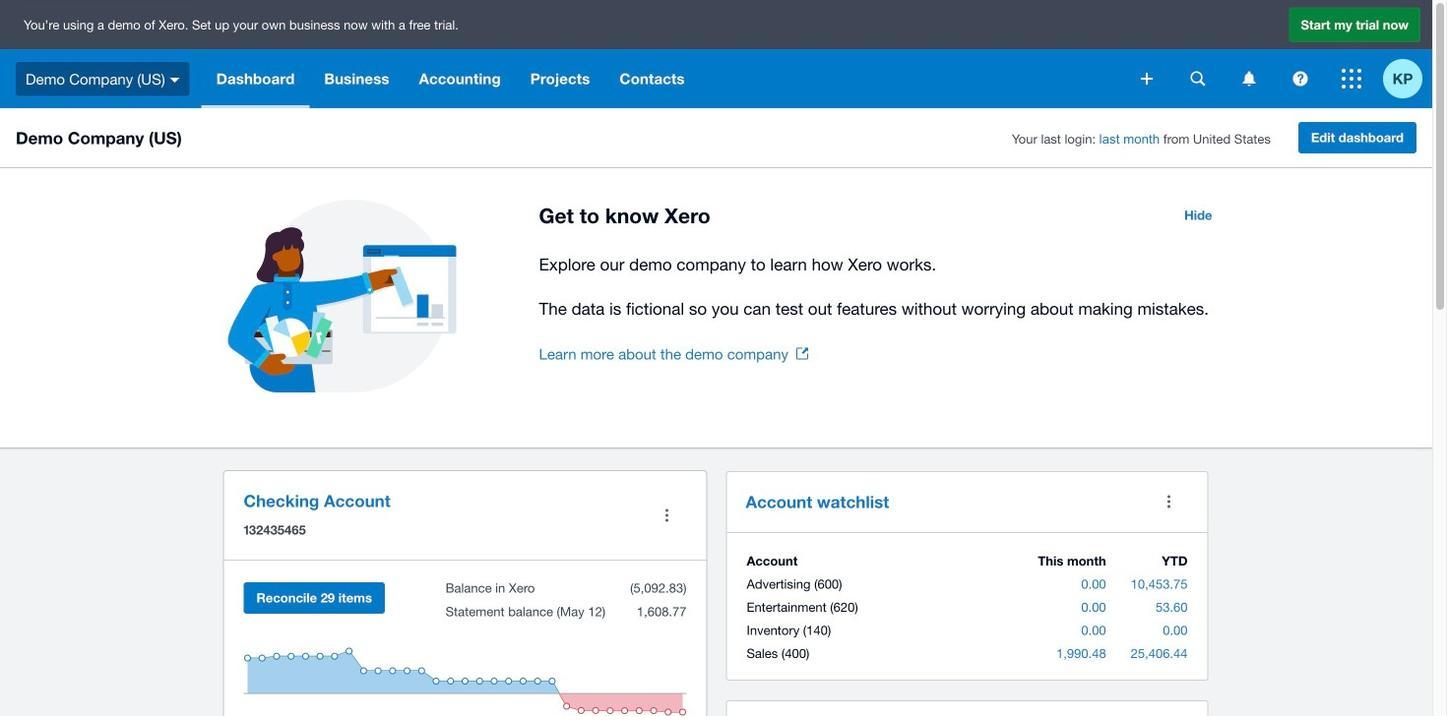 Task type: locate. For each thing, give the bounding box(es) containing it.
svg image
[[1342, 69, 1362, 89], [1191, 71, 1206, 86], [1243, 71, 1256, 86], [1141, 73, 1153, 85], [170, 78, 180, 82]]

intro banner body element
[[539, 251, 1224, 323]]

svg image
[[1293, 71, 1308, 86]]

banner
[[0, 0, 1433, 108]]

manage menu toggle image
[[647, 496, 687, 536]]



Task type: vqa. For each thing, say whether or not it's contained in the screenshot.
the More than 60 days
no



